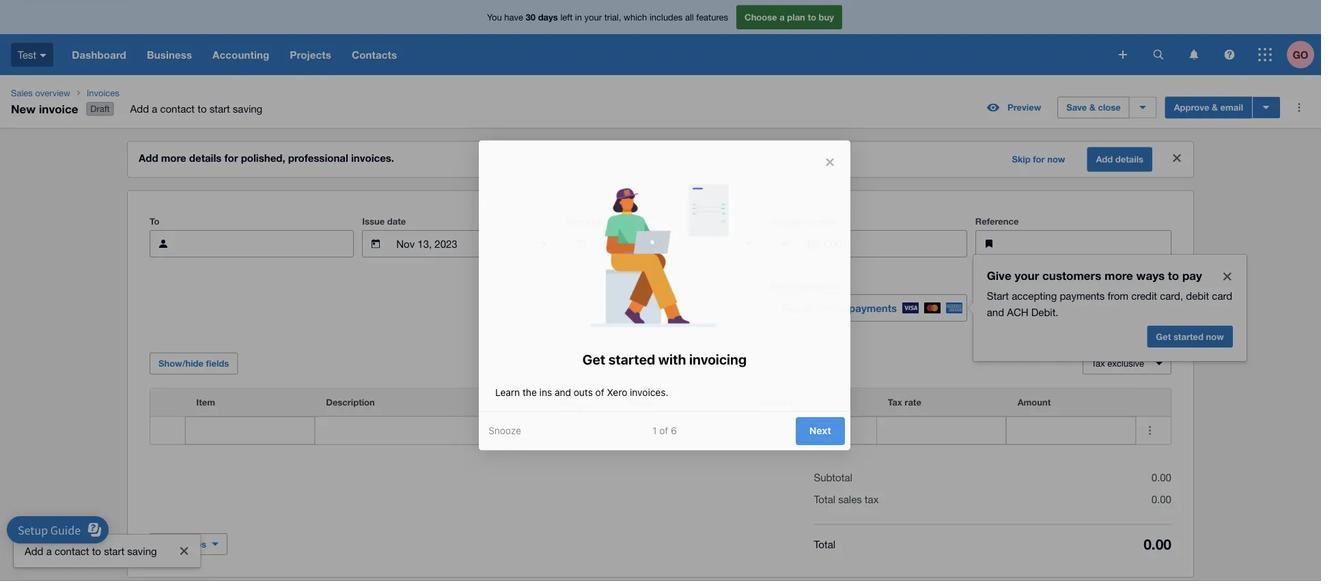 Task type: vqa. For each thing, say whether or not it's contained in the screenshot.
'buy'
yes



Task type: describe. For each thing, give the bounding box(es) containing it.
save & close
[[1067, 102, 1121, 113]]

attach files
[[159, 539, 206, 550]]

tax for tax rate
[[888, 397, 902, 408]]

more inside add more details for polished, professional invoices. status
[[161, 152, 186, 164]]

draft
[[90, 104, 110, 114]]

show/hide
[[159, 358, 204, 369]]

2 vertical spatial 0.00
[[1144, 536, 1172, 553]]

to inside go banner
[[808, 12, 816, 22]]

attach files button
[[150, 534, 228, 556]]

contact inside status
[[55, 545, 89, 557]]

overview
[[35, 87, 70, 98]]

get started now button
[[1147, 326, 1233, 348]]

online
[[771, 281, 798, 291]]

pay
[[1183, 269, 1202, 282]]

skip
[[1012, 154, 1031, 165]]

get
[[1156, 331, 1171, 342]]

from
[[1108, 290, 1129, 302]]

you have 30 days left in your trial, which includes all features
[[487, 12, 728, 22]]

saving inside status
[[127, 545, 157, 557]]

debit
[[1186, 290, 1209, 302]]

tax exclusive
[[1092, 358, 1144, 369]]

fields
[[206, 358, 229, 369]]

give your customers more ways to pay
[[987, 269, 1202, 282]]

svg image left go
[[1258, 48, 1272, 61]]

rate
[[905, 397, 922, 408]]

now for add more details for polished, professional invoices.
[[1047, 154, 1065, 165]]

approve & email button
[[1165, 97, 1252, 119]]

a inside go banner
[[780, 12, 785, 22]]

save
[[1067, 102, 1087, 113]]

ach
[[1007, 306, 1029, 318]]

invoices link
[[81, 86, 273, 100]]

up
[[802, 302, 814, 314]]

Issue date text field
[[395, 231, 526, 257]]

1 vertical spatial your
[[1015, 269, 1039, 282]]

a inside status
[[46, 545, 52, 557]]

card
[[1212, 290, 1233, 302]]

tax for tax exclusive
[[1092, 358, 1105, 369]]

item
[[196, 397, 215, 408]]

files
[[189, 539, 206, 550]]

set
[[783, 302, 799, 314]]

more date options image for due date
[[736, 230, 763, 258]]

total for total
[[814, 538, 836, 550]]

attach
[[159, 539, 186, 550]]

to
[[150, 216, 159, 227]]

description
[[326, 397, 375, 408]]

add a contact to start saving status
[[14, 535, 201, 568]]

go
[[1293, 49, 1309, 61]]

Price field
[[618, 418, 747, 444]]

invoices
[[87, 87, 119, 98]]

skip for now button
[[1004, 149, 1074, 171]]

invoice number
[[771, 216, 837, 227]]

currency
[[975, 281, 1014, 291]]

choose
[[745, 12, 777, 22]]

plan
[[787, 12, 805, 22]]

start accepting payments from credit card, debit card and ach debit.
[[987, 290, 1233, 318]]

due
[[567, 216, 584, 227]]

sales
[[11, 87, 33, 98]]

& for email
[[1212, 102, 1218, 113]]

add details button
[[1087, 147, 1153, 172]]

Reference text field
[[1008, 231, 1171, 257]]

card,
[[1160, 290, 1183, 302]]

features
[[696, 12, 728, 22]]

Due date text field
[[599, 231, 730, 257]]

ways
[[1137, 269, 1165, 282]]

0 horizontal spatial details
[[189, 152, 222, 164]]

and
[[987, 306, 1004, 318]]

svg image up approve
[[1190, 50, 1199, 60]]

united
[[1008, 302, 1038, 314]]

contact element
[[150, 230, 354, 258]]

payments inside popup button
[[849, 302, 897, 314]]

your inside go banner
[[585, 12, 602, 22]]

online
[[817, 302, 846, 314]]

payments inside 'start accepting payments from credit card, debit card and ach debit.'
[[1060, 290, 1105, 302]]

credit
[[1132, 290, 1157, 302]]

invoice number element
[[771, 230, 967, 258]]

1 horizontal spatial saving
[[233, 103, 262, 115]]

to inside add a contact to start saving status
[[92, 545, 101, 557]]

To text field
[[182, 231, 353, 257]]

account
[[758, 397, 794, 408]]

total sales tax
[[814, 494, 879, 506]]

0 horizontal spatial for
[[224, 152, 238, 164]]

invoice
[[39, 102, 78, 115]]

navigation inside go banner
[[62, 34, 1110, 75]]

date for issue date
[[387, 216, 406, 227]]

add details
[[1096, 154, 1144, 165]]

Amount field
[[1007, 418, 1136, 444]]

includes
[[650, 12, 683, 22]]

start inside status
[[104, 545, 124, 557]]

united states dollar button
[[975, 295, 1172, 322]]

go button
[[1287, 34, 1321, 75]]

invoice line item list element
[[150, 388, 1172, 445]]

set up online payments button
[[771, 295, 967, 322]]

add inside add a contact to start saving status
[[25, 545, 43, 557]]

add more details for polished, professional invoices.
[[139, 152, 394, 164]]



Task type: locate. For each thing, give the bounding box(es) containing it.
0 vertical spatial saving
[[233, 103, 262, 115]]

have
[[504, 12, 523, 22]]

0 horizontal spatial date
[[387, 216, 406, 227]]

1 vertical spatial a
[[152, 103, 157, 115]]

1 vertical spatial 0.00
[[1152, 494, 1172, 506]]

payments right online
[[849, 302, 897, 314]]

svg image up close
[[1119, 51, 1127, 59]]

2 vertical spatial a
[[46, 545, 52, 557]]

svg image
[[1154, 50, 1164, 60], [40, 54, 47, 57]]

add more details for polished, professional invoices. status
[[128, 142, 1194, 177]]

0 vertical spatial your
[[585, 12, 602, 22]]

1 horizontal spatial tax
[[1092, 358, 1105, 369]]

1 horizontal spatial contact
[[160, 103, 195, 115]]

0 horizontal spatial more date options image
[[531, 230, 558, 258]]

& inside "button"
[[1090, 102, 1096, 113]]

details down close
[[1116, 154, 1144, 165]]

1 vertical spatial start
[[104, 545, 124, 557]]

& inside button
[[1212, 102, 1218, 113]]

add a contact to start saving inside status
[[25, 545, 157, 557]]

amount
[[1018, 397, 1051, 408]]

polished,
[[241, 152, 285, 164]]

1 horizontal spatial svg image
[[1154, 50, 1164, 60]]

invoices.
[[351, 152, 394, 164]]

2 & from the left
[[1212, 102, 1218, 113]]

0 vertical spatial more
[[161, 152, 186, 164]]

dollar
[[1073, 302, 1100, 314]]

1 horizontal spatial details
[[1116, 154, 1144, 165]]

1 total from the top
[[814, 494, 836, 506]]

1 horizontal spatial for
[[1033, 154, 1045, 165]]

your right in at left top
[[585, 12, 602, 22]]

now right the skip at the top of the page
[[1047, 154, 1065, 165]]

2 total from the top
[[814, 538, 836, 550]]

sales
[[838, 494, 862, 506]]

0 horizontal spatial now
[[1047, 154, 1065, 165]]

tax inside invoice line item list element
[[888, 397, 902, 408]]

contact
[[160, 103, 195, 115], [55, 545, 89, 557]]

0 horizontal spatial more
[[161, 152, 186, 164]]

details left polished, at the top
[[189, 152, 222, 164]]

1 horizontal spatial start
[[210, 103, 230, 115]]

total for total sales tax
[[814, 494, 836, 506]]

for right the skip at the top of the page
[[1033, 154, 1045, 165]]

0.00
[[1152, 472, 1172, 484], [1152, 494, 1172, 506], [1144, 536, 1172, 553]]

0 horizontal spatial saving
[[127, 545, 157, 557]]

start
[[987, 290, 1009, 302]]

show/hide fields
[[159, 358, 229, 369]]

0 vertical spatial start
[[210, 103, 230, 115]]

give
[[987, 269, 1012, 282]]

get started now
[[1156, 331, 1224, 342]]

new invoice
[[11, 102, 78, 115]]

days
[[538, 12, 558, 22]]

united states dollar
[[1008, 302, 1100, 314]]

navigation
[[62, 34, 1110, 75]]

30
[[526, 12, 536, 22]]

& right save
[[1090, 102, 1096, 113]]

qty.
[[559, 397, 576, 408]]

1 horizontal spatial a
[[152, 103, 157, 115]]

details inside button
[[1116, 154, 1144, 165]]

add
[[130, 103, 149, 115], [139, 152, 158, 164], [1096, 154, 1113, 165], [25, 545, 43, 557]]

more down invoices link on the top left of page
[[161, 152, 186, 164]]

1 horizontal spatial more date options image
[[736, 230, 763, 258]]

0 vertical spatial tax
[[1092, 358, 1105, 369]]

1 vertical spatial more
[[1105, 269, 1133, 282]]

approve & email
[[1174, 102, 1243, 113]]

1 horizontal spatial more
[[1105, 269, 1133, 282]]

0 horizontal spatial svg image
[[40, 54, 47, 57]]

debit.
[[1031, 306, 1059, 318]]

0 vertical spatial contact
[[160, 103, 195, 115]]

date for due date
[[586, 216, 605, 227]]

total down total sales tax
[[814, 538, 836, 550]]

1 vertical spatial now
[[1206, 331, 1224, 342]]

sales overview
[[11, 87, 70, 98]]

0 horizontal spatial a
[[46, 545, 52, 557]]

0 horizontal spatial &
[[1090, 102, 1096, 113]]

1 vertical spatial contact
[[55, 545, 89, 557]]

0 vertical spatial add a contact to start saving
[[130, 103, 262, 115]]

go banner
[[0, 0, 1321, 75]]

2 horizontal spatial a
[[780, 12, 785, 22]]

for left polished, at the top
[[224, 152, 238, 164]]

more date options image
[[531, 230, 558, 258], [736, 230, 763, 258]]

start down invoices link on the top left of page
[[210, 103, 230, 115]]

svg image up email
[[1225, 50, 1235, 60]]

1 more date options image from the left
[[531, 230, 558, 258]]

reference
[[975, 216, 1019, 227]]

saving up polished, at the top
[[233, 103, 262, 115]]

due date
[[567, 216, 605, 227]]

2 more date options image from the left
[[736, 230, 763, 258]]

subtotal
[[814, 472, 853, 484]]

number
[[804, 216, 837, 227]]

add a contact to start saving
[[130, 103, 262, 115], [25, 545, 157, 557]]

date right due
[[586, 216, 605, 227]]

saving left the attach
[[127, 545, 157, 557]]

test
[[18, 49, 36, 61]]

your up accepting at right
[[1015, 269, 1039, 282]]

more up from
[[1105, 269, 1133, 282]]

1 vertical spatial add a contact to start saving
[[25, 545, 157, 557]]

add inside button
[[1096, 154, 1113, 165]]

payments up online
[[801, 281, 842, 291]]

all
[[685, 12, 694, 22]]

skip for now
[[1012, 154, 1065, 165]]

now inside add more details for polished, professional invoices. status
[[1047, 154, 1065, 165]]

tax inside tax exclusive popup button
[[1092, 358, 1105, 369]]

1 horizontal spatial &
[[1212, 102, 1218, 113]]

Description text field
[[315, 418, 547, 444]]

2 date from the left
[[586, 216, 605, 227]]

you
[[487, 12, 502, 22]]

sales overview link
[[5, 86, 76, 100]]

preview
[[1008, 102, 1041, 113]]

0.00 for subtotal
[[1152, 472, 1172, 484]]

1 vertical spatial tax
[[888, 397, 902, 408]]

svg image
[[1258, 48, 1272, 61], [1190, 50, 1199, 60], [1225, 50, 1235, 60], [1119, 51, 1127, 59]]

& for close
[[1090, 102, 1096, 113]]

1 vertical spatial total
[[814, 538, 836, 550]]

0.00 for total sales tax
[[1152, 494, 1172, 506]]

date right issue
[[387, 216, 406, 227]]

price
[[629, 397, 650, 408]]

svg image inside test popup button
[[40, 54, 47, 57]]

buy
[[819, 12, 834, 22]]

now
[[1047, 154, 1065, 165], [1206, 331, 1224, 342]]

tax exclusive button
[[1083, 353, 1172, 375]]

online payments
[[771, 281, 842, 291]]

states
[[1041, 302, 1071, 314]]

1 horizontal spatial your
[[1015, 269, 1039, 282]]

tax rate
[[888, 397, 922, 408]]

professional
[[288, 152, 348, 164]]

0 horizontal spatial your
[[585, 12, 602, 22]]

0 horizontal spatial tax
[[888, 397, 902, 408]]

more
[[161, 152, 186, 164], [1105, 269, 1133, 282]]

show/hide fields button
[[150, 353, 238, 375]]

accepting
[[1012, 290, 1057, 302]]

0 horizontal spatial contact
[[55, 545, 89, 557]]

for inside button
[[1033, 154, 1045, 165]]

dialog
[[478, 139, 851, 451]]

1 vertical spatial saving
[[127, 545, 157, 557]]

issue date
[[362, 216, 406, 227]]

total down subtotal
[[814, 494, 836, 506]]

more date options image for issue date
[[531, 230, 558, 258]]

payments up the dollar
[[1060, 290, 1105, 302]]

in
[[575, 12, 582, 22]]

0 vertical spatial now
[[1047, 154, 1065, 165]]

email
[[1221, 102, 1243, 113]]

tax
[[865, 494, 879, 506]]

issue
[[362, 216, 385, 227]]

exclusive
[[1108, 358, 1144, 369]]

0 vertical spatial a
[[780, 12, 785, 22]]

1 horizontal spatial now
[[1206, 331, 1224, 342]]

Invoice number text field
[[804, 231, 967, 257]]

0 vertical spatial 0.00
[[1152, 472, 1172, 484]]

now for start accepting payments from credit card, debit card and ach debit.
[[1206, 331, 1224, 342]]

preview button
[[979, 97, 1050, 119]]

which
[[624, 12, 647, 22]]

start left the attach
[[104, 545, 124, 557]]

1 & from the left
[[1090, 102, 1096, 113]]

0 vertical spatial total
[[814, 494, 836, 506]]

a
[[780, 12, 785, 22], [152, 103, 157, 115], [46, 545, 52, 557]]

1 date from the left
[[387, 216, 406, 227]]

date
[[387, 216, 406, 227], [586, 216, 605, 227]]

&
[[1090, 102, 1096, 113], [1212, 102, 1218, 113]]

trial,
[[604, 12, 621, 22]]

test button
[[0, 34, 62, 75]]

& left email
[[1212, 102, 1218, 113]]

1 horizontal spatial payments
[[849, 302, 897, 314]]

1 horizontal spatial date
[[586, 216, 605, 227]]

now right started
[[1206, 331, 1224, 342]]

approve
[[1174, 102, 1210, 113]]

0 horizontal spatial start
[[104, 545, 124, 557]]

set up online payments
[[783, 302, 897, 314]]

left
[[561, 12, 573, 22]]

new
[[11, 102, 36, 115]]

close
[[1098, 102, 1121, 113]]

customers
[[1043, 269, 1102, 282]]

tax left exclusive
[[1092, 358, 1105, 369]]

0 horizontal spatial payments
[[801, 281, 842, 291]]

to
[[808, 12, 816, 22], [198, 103, 207, 115], [1168, 269, 1179, 282], [92, 545, 101, 557]]

2 horizontal spatial payments
[[1060, 290, 1105, 302]]

started
[[1174, 331, 1204, 342]]

tax left rate
[[888, 397, 902, 408]]



